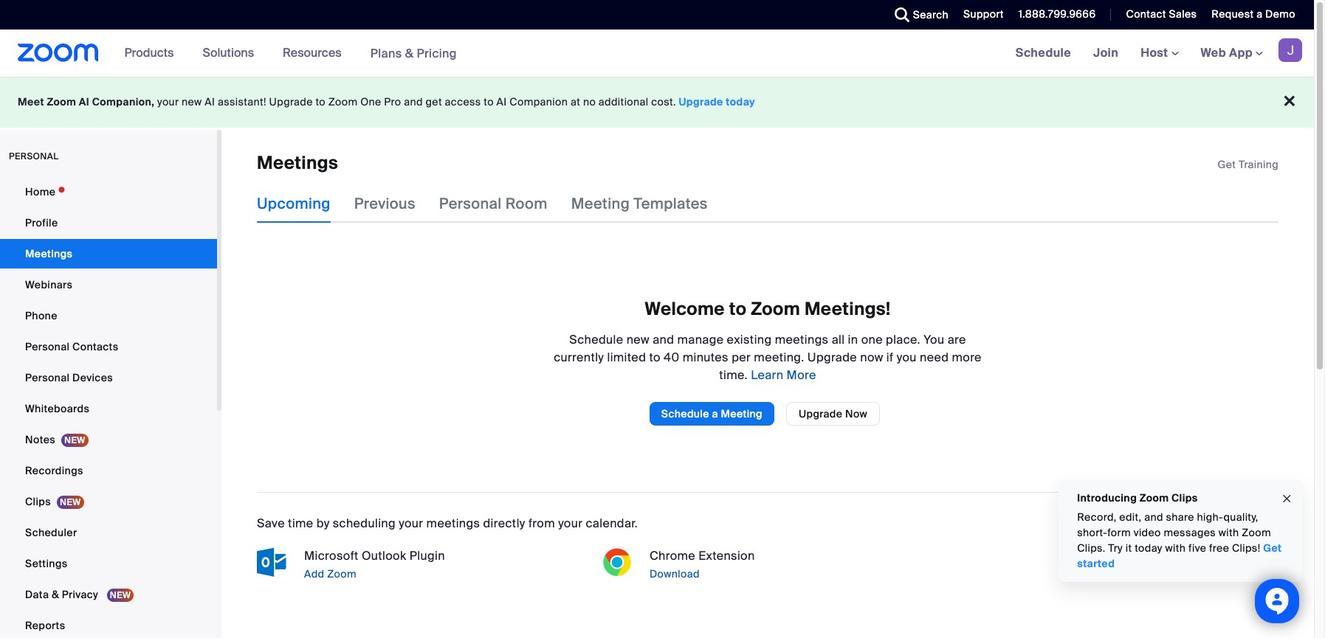 Task type: describe. For each thing, give the bounding box(es) containing it.
personal for personal room
[[439, 194, 502, 214]]

web app
[[1201, 45, 1253, 61]]

personal contacts
[[25, 340, 118, 354]]

upgrade now
[[799, 407, 867, 421]]

meetings!
[[805, 298, 891, 321]]

meeting templates
[[571, 194, 708, 214]]

get training link
[[1218, 158, 1279, 171]]

calendar.
[[586, 516, 638, 531]]

profile link
[[0, 208, 217, 238]]

currently
[[554, 350, 604, 365]]

add
[[304, 567, 324, 581]]

home link
[[0, 177, 217, 207]]

web
[[1201, 45, 1226, 61]]

schedule for schedule a meeting
[[661, 407, 709, 421]]

learn more
[[748, 367, 816, 383]]

phone
[[25, 309, 57, 323]]

all
[[832, 332, 845, 348]]

40
[[664, 350, 679, 365]]

host button
[[1141, 45, 1179, 61]]

your for new
[[157, 95, 179, 109]]

need
[[920, 350, 949, 365]]

high-
[[1197, 511, 1223, 524]]

chrome
[[650, 548, 695, 564]]

personal contacts link
[[0, 332, 217, 362]]

plans & pricing
[[370, 45, 457, 61]]

at
[[571, 95, 580, 109]]

tabs of meeting tab list
[[257, 185, 731, 223]]

resources button
[[283, 30, 348, 77]]

introducing
[[1077, 492, 1137, 505]]

clips inside personal menu menu
[[25, 495, 51, 509]]

schedule new and manage existing meetings all in one place. you are currently limited to 40 minutes per meeting. upgrade now if you need more time.
[[554, 332, 982, 383]]

add zoom link
[[301, 565, 588, 583]]

short-
[[1077, 526, 1107, 540]]

scheduler
[[25, 526, 77, 540]]

get started
[[1077, 542, 1282, 571]]

zoom up existing
[[751, 298, 800, 321]]

to down resources dropdown button
[[316, 95, 326, 109]]

welcome
[[645, 298, 725, 321]]

zoom inside record, edit, and share high-quality, short-form video messages with zoom clips. try it today with five free clips!
[[1242, 526, 1271, 540]]

phone link
[[0, 301, 217, 331]]

limited
[[607, 350, 646, 365]]

upgrade inside button
[[799, 407, 842, 421]]

& for pricing
[[405, 45, 414, 61]]

pro
[[384, 95, 401, 109]]

by
[[317, 516, 330, 531]]

in
[[848, 332, 858, 348]]

previous
[[354, 194, 415, 214]]

1.888.799.9666 button up join
[[1007, 0, 1099, 30]]

upgrade today link
[[679, 95, 755, 109]]

webinars link
[[0, 270, 217, 300]]

to inside schedule new and manage existing meetings all in one place. you are currently limited to 40 minutes per meeting. upgrade now if you need more time.
[[649, 350, 661, 365]]

existing
[[727, 332, 772, 348]]

profile
[[25, 216, 58, 230]]

personal devices
[[25, 371, 113, 385]]

try
[[1108, 542, 1123, 555]]

get for get training
[[1218, 158, 1236, 171]]

product information navigation
[[113, 30, 468, 78]]

microsoft outlook plugin add zoom
[[304, 548, 445, 581]]

training
[[1239, 158, 1279, 171]]

outlook
[[362, 548, 406, 564]]

welcome to zoom meetings!
[[645, 298, 891, 321]]

meet
[[18, 95, 44, 109]]

meet zoom ai companion, footer
[[0, 77, 1314, 128]]

search button
[[883, 0, 952, 30]]

scheduler link
[[0, 518, 217, 548]]

edit,
[[1119, 511, 1141, 524]]

banner containing products
[[0, 30, 1314, 78]]

extension
[[698, 548, 755, 564]]

upgrade now button
[[786, 402, 880, 426]]

meetings for your
[[426, 516, 480, 531]]

plugin
[[409, 548, 445, 564]]

more
[[952, 350, 982, 365]]

cost.
[[651, 95, 676, 109]]

started
[[1077, 557, 1115, 571]]

privacy
[[62, 588, 98, 602]]

your for meetings
[[399, 516, 423, 531]]

settings link
[[0, 549, 217, 579]]

today inside record, edit, and share high-quality, short-form video messages with zoom clips. try it today with five free clips!
[[1135, 542, 1162, 555]]

no
[[583, 95, 596, 109]]

support
[[963, 7, 1004, 21]]

zoom right meet
[[47, 95, 76, 109]]

schedule for schedule
[[1015, 45, 1071, 61]]

contact
[[1126, 7, 1166, 21]]

meetings inside personal menu menu
[[25, 247, 73, 261]]

today inside meet zoom ai companion, footer
[[726, 95, 755, 109]]

learn
[[751, 367, 783, 383]]

meeting.
[[754, 350, 804, 365]]

get training
[[1218, 158, 1279, 171]]

meetings navigation
[[1004, 30, 1314, 78]]

personal
[[9, 151, 59, 162]]

new inside schedule new and manage existing meetings all in one place. you are currently limited to 40 minutes per meeting. upgrade now if you need more time.
[[626, 332, 650, 348]]

quality,
[[1223, 511, 1258, 524]]

data & privacy
[[25, 588, 101, 602]]

time.
[[719, 367, 748, 383]]

clips link
[[0, 487, 217, 517]]

time
[[288, 516, 313, 531]]

personal room
[[439, 194, 547, 214]]

meeting inside tab list
[[571, 194, 630, 214]]

you
[[924, 332, 944, 348]]

clips.
[[1077, 542, 1105, 555]]

personal for personal contacts
[[25, 340, 70, 354]]

meetings for existing
[[775, 332, 829, 348]]



Task type: vqa. For each thing, say whether or not it's contained in the screenshot.
leftmost Schedule
yes



Task type: locate. For each thing, give the bounding box(es) containing it.
1 horizontal spatial clips
[[1171, 492, 1198, 505]]

host
[[1141, 45, 1171, 61]]

1 horizontal spatial today
[[1135, 542, 1162, 555]]

schedule link
[[1004, 30, 1082, 77]]

0 vertical spatial meetings
[[775, 332, 829, 348]]

per
[[732, 350, 751, 365]]

notes link
[[0, 425, 217, 455]]

and inside meet zoom ai companion, footer
[[404, 95, 423, 109]]

download
[[650, 567, 700, 581]]

schedule up currently at the left of the page
[[569, 332, 623, 348]]

1.888.799.9666 button up schedule link
[[1019, 7, 1096, 21]]

1 vertical spatial meetings
[[25, 247, 73, 261]]

and inside record, edit, and share high-quality, short-form video messages with zoom clips. try it today with five free clips!
[[1144, 511, 1163, 524]]

with
[[1218, 526, 1239, 540], [1165, 542, 1186, 555]]

meetings up webinars
[[25, 247, 73, 261]]

data
[[25, 588, 49, 602]]

1 horizontal spatial and
[[653, 332, 674, 348]]

contact sales link
[[1115, 0, 1201, 30], [1126, 7, 1197, 21]]

and up the video
[[1144, 511, 1163, 524]]

1.888.799.9666
[[1019, 7, 1096, 21]]

schedule down 40
[[661, 407, 709, 421]]

zoom inside microsoft outlook plugin add zoom
[[327, 567, 356, 581]]

directly
[[483, 516, 525, 531]]

0 horizontal spatial meeting
[[571, 194, 630, 214]]

clips!
[[1232, 542, 1260, 555]]

meeting inside button
[[721, 407, 762, 421]]

upgrade down product information navigation
[[269, 95, 313, 109]]

upgrade left now
[[799, 407, 842, 421]]

your right the from in the bottom of the page
[[558, 516, 583, 531]]

personal down phone
[[25, 340, 70, 354]]

room
[[505, 194, 547, 214]]

new up limited
[[626, 332, 650, 348]]

schedule inside schedule new and manage existing meetings all in one place. you are currently limited to 40 minutes per meeting. upgrade now if you need more time.
[[569, 332, 623, 348]]

if
[[886, 350, 894, 365]]

a for schedule
[[712, 407, 718, 421]]

1 vertical spatial and
[[653, 332, 674, 348]]

record,
[[1077, 511, 1116, 524]]

new inside meet zoom ai companion, footer
[[182, 95, 202, 109]]

personal for personal devices
[[25, 371, 70, 385]]

2 horizontal spatial and
[[1144, 511, 1163, 524]]

0 vertical spatial personal
[[439, 194, 502, 214]]

chrome extension download
[[650, 548, 755, 581]]

1 vertical spatial personal
[[25, 340, 70, 354]]

1 horizontal spatial new
[[626, 332, 650, 348]]

new
[[182, 95, 202, 109], [626, 332, 650, 348]]

& right 'plans'
[[405, 45, 414, 61]]

assistant!
[[218, 95, 266, 109]]

1 horizontal spatial a
[[1256, 7, 1263, 21]]

video
[[1133, 526, 1161, 540]]

search
[[913, 8, 949, 21]]

companion,
[[92, 95, 155, 109]]

personal left room on the left
[[439, 194, 502, 214]]

0 horizontal spatial a
[[712, 407, 718, 421]]

join
[[1093, 45, 1118, 61]]

2 vertical spatial personal
[[25, 371, 70, 385]]

meetings link
[[0, 239, 217, 269]]

now
[[845, 407, 867, 421]]

0 horizontal spatial your
[[157, 95, 179, 109]]

solutions button
[[203, 30, 261, 77]]

0 horizontal spatial clips
[[25, 495, 51, 509]]

from
[[528, 516, 555, 531]]

schedule inside button
[[661, 407, 709, 421]]

to right access
[[484, 95, 494, 109]]

1 horizontal spatial your
[[399, 516, 423, 531]]

2 vertical spatial and
[[1144, 511, 1163, 524]]

personal up whiteboards in the left bottom of the page
[[25, 371, 70, 385]]

1 horizontal spatial meetings
[[257, 151, 338, 174]]

0 vertical spatial a
[[1256, 7, 1263, 21]]

a down minutes
[[712, 407, 718, 421]]

1 ai from the left
[[79, 95, 89, 109]]

upgrade inside schedule new and manage existing meetings all in one place. you are currently limited to 40 minutes per meeting. upgrade now if you need more time.
[[807, 350, 857, 365]]

a
[[1256, 7, 1263, 21], [712, 407, 718, 421]]

0 vertical spatial get
[[1218, 158, 1236, 171]]

schedule for schedule new and manage existing meetings all in one place. you are currently limited to 40 minutes per meeting. upgrade now if you need more time.
[[569, 332, 623, 348]]

notes
[[25, 433, 55, 447]]

0 vertical spatial and
[[404, 95, 423, 109]]

0 horizontal spatial with
[[1165, 542, 1186, 555]]

1 vertical spatial today
[[1135, 542, 1162, 555]]

and up 40
[[653, 332, 674, 348]]

whiteboards
[[25, 402, 89, 416]]

zoom down microsoft
[[327, 567, 356, 581]]

& inside personal menu menu
[[52, 588, 59, 602]]

meetings up meeting.
[[775, 332, 829, 348]]

0 horizontal spatial get
[[1218, 158, 1236, 171]]

meetings
[[257, 151, 338, 174], [25, 247, 73, 261]]

solutions
[[203, 45, 254, 61]]

get right clips!
[[1263, 542, 1282, 555]]

reports link
[[0, 611, 217, 639]]

clips up share
[[1171, 492, 1198, 505]]

plans
[[370, 45, 402, 61]]

devices
[[72, 371, 113, 385]]

0 vertical spatial meeting
[[571, 194, 630, 214]]

1 horizontal spatial schedule
[[661, 407, 709, 421]]

0 vertical spatial with
[[1218, 526, 1239, 540]]

0 horizontal spatial ai
[[79, 95, 89, 109]]

zoom up the edit,
[[1139, 492, 1169, 505]]

your up plugin at the bottom left of page
[[399, 516, 423, 531]]

& for privacy
[[52, 588, 59, 602]]

demo
[[1265, 7, 1295, 21]]

1 vertical spatial schedule
[[569, 332, 623, 348]]

schedule a meeting button
[[649, 402, 774, 426]]

3 ai from the left
[[496, 95, 507, 109]]

and for schedule new and manage existing meetings all in one place. you are currently limited to 40 minutes per meeting. upgrade now if you need more time.
[[653, 332, 674, 348]]

now
[[860, 350, 883, 365]]

learn more link
[[748, 367, 816, 383]]

1 horizontal spatial &
[[405, 45, 414, 61]]

one
[[861, 332, 883, 348]]

form
[[1107, 526, 1131, 540]]

to up existing
[[729, 298, 747, 321]]

webinars
[[25, 278, 73, 292]]

& right 'data'
[[52, 588, 59, 602]]

and
[[404, 95, 423, 109], [653, 332, 674, 348], [1144, 511, 1163, 524]]

0 horizontal spatial meetings
[[426, 516, 480, 531]]

0 vertical spatial &
[[405, 45, 414, 61]]

0 horizontal spatial &
[[52, 588, 59, 602]]

meeting left templates
[[571, 194, 630, 214]]

1 horizontal spatial with
[[1218, 526, 1239, 540]]

recordings
[[25, 464, 83, 478]]

meet zoom ai companion, your new ai assistant! upgrade to zoom one pro and get access to ai companion at no additional cost. upgrade today
[[18, 95, 755, 109]]

get left training
[[1218, 158, 1236, 171]]

five
[[1188, 542, 1206, 555]]

1 horizontal spatial meetings
[[775, 332, 829, 348]]

messages
[[1164, 526, 1216, 540]]

pricing
[[417, 45, 457, 61]]

1 horizontal spatial get
[[1263, 542, 1282, 555]]

a for request
[[1256, 7, 1263, 21]]

meeting
[[571, 194, 630, 214], [721, 407, 762, 421]]

your
[[157, 95, 179, 109], [399, 516, 423, 531], [558, 516, 583, 531]]

1 horizontal spatial ai
[[205, 95, 215, 109]]

ai left the companion,
[[79, 95, 89, 109]]

upgrade down all
[[807, 350, 857, 365]]

with down 'messages'
[[1165, 542, 1186, 555]]

clips up scheduler
[[25, 495, 51, 509]]

1 vertical spatial meeting
[[721, 407, 762, 421]]

0 vertical spatial today
[[726, 95, 755, 109]]

1 vertical spatial &
[[52, 588, 59, 602]]

meetings up plugin at the bottom left of page
[[426, 516, 480, 531]]

1 vertical spatial new
[[626, 332, 650, 348]]

1 vertical spatial meetings
[[426, 516, 480, 531]]

1 vertical spatial a
[[712, 407, 718, 421]]

companion
[[510, 95, 568, 109]]

with up free
[[1218, 526, 1239, 540]]

microsoft
[[304, 548, 359, 564]]

schedule inside meetings "navigation"
[[1015, 45, 1071, 61]]

to
[[316, 95, 326, 109], [484, 95, 494, 109], [729, 298, 747, 321], [649, 350, 661, 365]]

get for get started
[[1263, 542, 1282, 555]]

zoom up clips!
[[1242, 526, 1271, 540]]

1 vertical spatial get
[[1263, 542, 1282, 555]]

save time by scheduling your meetings directly from your calendar.
[[257, 516, 638, 531]]

0 vertical spatial new
[[182, 95, 202, 109]]

and left "get"
[[404, 95, 423, 109]]

0 horizontal spatial schedule
[[569, 332, 623, 348]]

0 horizontal spatial new
[[182, 95, 202, 109]]

0 vertical spatial meetings
[[257, 151, 338, 174]]

data & privacy link
[[0, 580, 217, 610]]

new left assistant!
[[182, 95, 202, 109]]

ai left the companion
[[496, 95, 507, 109]]

your inside meet zoom ai companion, footer
[[157, 95, 179, 109]]

a inside the schedule a meeting button
[[712, 407, 718, 421]]

2 ai from the left
[[205, 95, 215, 109]]

get started link
[[1077, 542, 1282, 571]]

join link
[[1082, 30, 1129, 77]]

upgrade right cost.
[[679, 95, 723, 109]]

get
[[426, 95, 442, 109]]

0 horizontal spatial meetings
[[25, 247, 73, 261]]

to left 40
[[649, 350, 661, 365]]

one
[[360, 95, 381, 109]]

1 vertical spatial with
[[1165, 542, 1186, 555]]

personal devices link
[[0, 363, 217, 393]]

zoom logo image
[[18, 44, 99, 62]]

get inside get started
[[1263, 542, 1282, 555]]

profile picture image
[[1279, 38, 1302, 62]]

and inside schedule new and manage existing meetings all in one place. you are currently limited to 40 minutes per meeting. upgrade now if you need more time.
[[653, 332, 674, 348]]

schedule down 1.888.799.9666
[[1015, 45, 1071, 61]]

0 vertical spatial schedule
[[1015, 45, 1071, 61]]

meetings inside schedule new and manage existing meetings all in one place. you are currently limited to 40 minutes per meeting. upgrade now if you need more time.
[[775, 332, 829, 348]]

today
[[726, 95, 755, 109], [1135, 542, 1162, 555]]

meeting down time.
[[721, 407, 762, 421]]

2 vertical spatial schedule
[[661, 407, 709, 421]]

personal inside 'tabs of meeting' tab list
[[439, 194, 502, 214]]

1 horizontal spatial meeting
[[721, 407, 762, 421]]

zoom left one
[[328, 95, 358, 109]]

upcoming
[[257, 194, 331, 214]]

2 horizontal spatial ai
[[496, 95, 507, 109]]

plans & pricing link
[[370, 45, 457, 61], [370, 45, 457, 61]]

place.
[[886, 332, 920, 348]]

& inside product information navigation
[[405, 45, 414, 61]]

ai left assistant!
[[205, 95, 215, 109]]

it
[[1125, 542, 1132, 555]]

minutes
[[683, 350, 729, 365]]

your right the companion,
[[157, 95, 179, 109]]

recordings link
[[0, 456, 217, 486]]

and for record, edit, and share high-quality, short-form video messages with zoom clips. try it today with five free clips!
[[1144, 511, 1163, 524]]

2 horizontal spatial your
[[558, 516, 583, 531]]

personal menu menu
[[0, 177, 217, 639]]

upgrade
[[269, 95, 313, 109], [679, 95, 723, 109], [807, 350, 857, 365], [799, 407, 842, 421]]

close image
[[1281, 491, 1293, 507]]

banner
[[0, 30, 1314, 78]]

are
[[948, 332, 966, 348]]

meetings up upcoming
[[257, 151, 338, 174]]

a left demo
[[1256, 7, 1263, 21]]

0 horizontal spatial today
[[726, 95, 755, 109]]

access
[[445, 95, 481, 109]]

0 horizontal spatial and
[[404, 95, 423, 109]]

2 horizontal spatial schedule
[[1015, 45, 1071, 61]]



